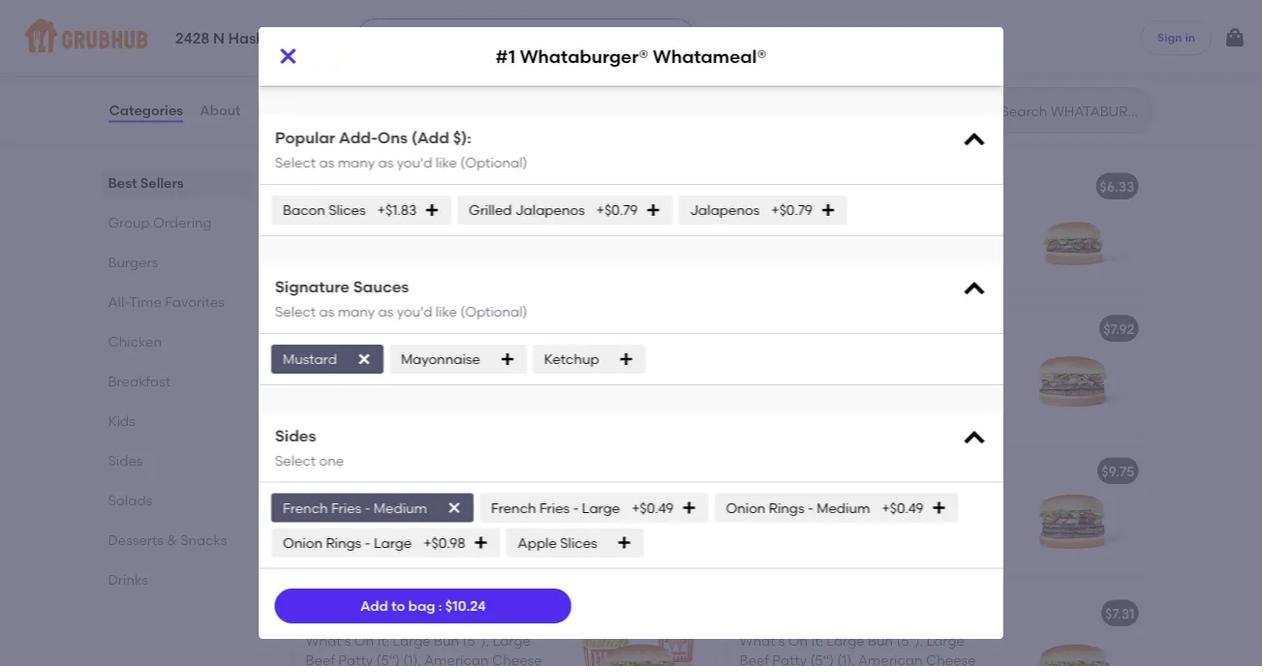 Task type: describe. For each thing, give the bounding box(es) containing it.
2 vertical spatial mayonnaise
[[401, 351, 480, 367]]

#3 triple meat whataburger® image
[[1001, 450, 1147, 576]]

grilled jalapenos
[[469, 202, 585, 218]]

french fries - large
[[491, 500, 620, 516]]

as down the popular
[[319, 154, 334, 171]]

- for onion rings - large
[[364, 535, 370, 551]]

ave.
[[284, 30, 314, 48]]

lettuce for #3 triple meat whataburger® whatameal®
[[306, 530, 356, 546]]

1 horizontal spatial ketchup
[[544, 351, 599, 367]]

it: inside "what's on it: whataburger® (10), tomato, lettuce, pickles, diced onions, mustard (4oz), mayonnaise (4oz), ketchup (4oz)"
[[377, 0, 390, 10]]

#4 jalapeño & cheese whataburger® whatameal®
[[306, 606, 648, 622]]

patty for #1 whataburger®
[[773, 225, 807, 242]]

diced inside what's on it: double meat whataburger® (10), tomato, lettuce, pickles, diced onions, mustard (4oz), mayonnaise (4oz), ketchup (4oz)
[[791, 33, 830, 49]]

onions, inside what's on it: double meat whataburger® (10), tomato, lettuce, pickles, diced onions, mustard (4oz), mayonnaise (4oz), ketchup (4oz)
[[833, 33, 883, 49]]

onion rings - large
[[282, 535, 412, 551]]

best seller for whataburger®
[[317, 158, 377, 173]]

grilled
[[469, 202, 512, 218]]

bacon slices
[[282, 202, 365, 218]]

1 horizontal spatial burgers
[[290, 120, 369, 144]]

(10), inside "what's on it: whataburger® (10), tomato, lettuce, pickles, diced onions, mustard (4oz), mayonnaise (4oz), ketchup (4oz)"
[[492, 0, 519, 10]]

about
[[200, 102, 241, 119]]

all-time favorites tab
[[108, 292, 244, 312]]

french fries - medium
[[282, 500, 427, 516]]

categories button
[[108, 76, 184, 145]]

(5"), for #2 double meat whataburger®
[[897, 348, 924, 365]]

whataburger® inside "what's on it: whataburger® (10), tomato, lettuce, pickles, diced onions, mustard (4oz), mayonnaise (4oz), ketchup (4oz)"
[[393, 0, 489, 10]]

#2 double meat whataburger® whatameal® image
[[567, 308, 713, 434]]

ons
[[377, 128, 407, 147]]

mustard inside what's on it: double meat whataburger® (10), tomato, lettuce, pickles, diced onions, mustard (4oz), mayonnaise (4oz), ketchup (4oz)
[[886, 33, 940, 49]]

all-time favorites
[[108, 294, 225, 310]]

- for french fries - large
[[573, 500, 578, 516]]

cheese for #4 jalapeño & cheese whataburger® whatameal®
[[408, 606, 458, 622]]

(5") for #3 triple meat whataburger® whatameal®
[[376, 510, 400, 527]]

diced inside what's on it: large bun (5"), large beef patty (5") (1), tomato (regular), lettuce (regular), pickles (regular), diced onions (regular), mustard (regular)
[[740, 265, 778, 281]]

#2 double meat whataburger®
[[740, 321, 946, 337]]

add to bag : $10.24
[[360, 598, 486, 615]]

+$0.98
[[423, 535, 465, 551]]

pickles, inside what's on it: double meat whataburger® (10), tomato, lettuce, pickles, diced onions, mustard (4oz), mayonnaise (4oz), ketchup (4oz)
[[740, 33, 788, 49]]

bacon
[[282, 202, 325, 218]]

(optional) inside signature sauces select as many as you'd like (optional)
[[460, 303, 527, 320]]

patty for #2 double meat whataburger® whatameal®
[[339, 372, 373, 388]]

to
[[392, 598, 405, 615]]

whataburger® inside what's on it: double meat whataburger® (10), tomato, lettuce, pickles, diced onions, mustard (4oz), mayonnaise (4oz), ketchup (4oz)
[[740, 13, 836, 30]]

what's on it: whataburger® (10), tomato, lettuce, pickles, diced onions, mustard (4oz), mayonnaise (4oz), ketchup (4oz) button
[[294, 0, 713, 79]]

popular add-ons (add $): select as many as you'd like (optional)
[[275, 128, 527, 171]]

as down ons
[[378, 154, 393, 171]]

select inside signature sauces select as many as you'd like (optional)
[[275, 303, 316, 320]]

desserts
[[108, 532, 164, 548]]

desserts & snacks
[[108, 532, 227, 548]]

sign in button
[[1141, 20, 1212, 55]]

haskell
[[228, 30, 280, 48]]

tomato for #2 double meat whataburger®
[[861, 368, 912, 384]]

(2), for #2 double meat whataburger® whatameal®
[[403, 372, 424, 388]]

beef for #2 double meat whataburger® whatameal®
[[306, 372, 335, 388]]

best sellers tab
[[108, 172, 244, 193]]

bag
[[409, 598, 435, 615]]

chicken
[[108, 333, 162, 350]]

many inside popular add-ons (add $): select as many as you'd like (optional)
[[337, 154, 375, 171]]

group ordering
[[108, 214, 212, 231]]

(regular) for #2 double meat whataburger®
[[740, 427, 800, 443]]

#3 triple meat whataburger® whatameal®
[[306, 463, 591, 480]]

1 horizontal spatial $10.24
[[656, 178, 696, 195]]

2428 n haskell ave.
[[175, 30, 314, 48]]

2428
[[175, 30, 210, 48]]

pickles for #2 double meat whataburger®
[[860, 388, 905, 404]]

patty for #3 triple meat whataburger® whatameal®
[[339, 510, 373, 527]]

#2 double meat whataburger® whatameal®
[[306, 325, 602, 341]]

#3
[[306, 463, 323, 480]]

sides for sides select one
[[275, 427, 316, 446]]

categories
[[109, 102, 183, 119]]

$11.94 +
[[659, 321, 704, 337]]

add
[[360, 598, 388, 615]]

$):
[[453, 128, 471, 147]]

drinks tab
[[108, 570, 244, 590]]

tomato for #2 double meat whataburger® whatameal®
[[427, 372, 478, 388]]

whatameal® inside button
[[562, 606, 648, 622]]

onions for #2 double meat whataburger® whatameal®
[[347, 411, 394, 428]]

#4 jalapeño & cheese whataburger® whatameal® button
[[294, 593, 713, 667]]

10 double meat whataburger® box image
[[1001, 0, 1147, 79]]

sides tab
[[108, 451, 244, 471]]

double inside what's on it: double meat whataburger® (10), tomato, lettuce, pickles, diced onions, mustard (4oz), mayonnaise (4oz), ketchup (4oz)
[[827, 0, 874, 10]]

(regular) for #3 triple meat whataburger® whatameal®
[[306, 569, 366, 586]]

mustard inside "what's on it: whataburger® (10), tomato, lettuce, pickles, diced onions, mustard (4oz), mayonnaise (4oz), ketchup (4oz)"
[[359, 33, 413, 49]]

#4 jalapeño & cheese whataburger® whatameal® image
[[567, 593, 713, 667]]

one
[[319, 452, 344, 469]]

tomato, inside what's on it: double meat whataburger® (10), tomato, lettuce, pickles, diced onions, mustard (4oz), mayonnaise (4oz), ketchup (4oz)
[[869, 13, 923, 30]]

+$0.49 for onion rings - medium
[[882, 500, 923, 516]]

time
[[129, 294, 162, 310]]

meat for #2 double meat whataburger® whatameal®
[[377, 325, 411, 341]]

$7.92
[[1104, 321, 1135, 337]]

fries for large
[[539, 500, 569, 516]]

:
[[439, 598, 442, 615]]

sellers
[[140, 174, 184, 191]]

kids tab
[[108, 411, 244, 431]]

2 horizontal spatial #1
[[740, 178, 755, 195]]

what's inside what's on it: double meat whataburger® (10), tomato, lettuce, pickles, diced onions, mustard (4oz), mayonnaise (4oz), ketchup (4oz)
[[740, 0, 785, 10]]

lettuce for #1 whataburger®
[[740, 245, 790, 262]]

#1 whataburger®
[[740, 178, 856, 195]]

apple
[[518, 535, 557, 551]]

lettuce for #2 double meat whataburger®
[[740, 388, 790, 404]]

0 horizontal spatial #1
[[306, 182, 321, 199]]

what's on it: large bun (5"), large beef patty (5") (1), tomato (regular), lettuce (regular), pickles (regular), diced onions (regular), mustard (regular)
[[740, 206, 976, 301]]

cheese for #4 jalapeño & cheese whataburger®
[[842, 606, 892, 622]]

signature
[[275, 278, 349, 296]]

group
[[108, 214, 150, 231]]

you'd inside popular add-ons (add $): select as many as you'd like (optional)
[[396, 154, 432, 171]]

pickles for #2 double meat whataburger® whatameal®
[[426, 391, 471, 408]]

it: inside what's on it: double meat whataburger® (10), tomato, lettuce, pickles, diced onions, mustard (4oz), mayonnaise (4oz), ketchup (4oz)
[[811, 0, 824, 10]]

(regular) for #1 whataburger®
[[740, 284, 800, 301]]

what's on it: large bun (5"), large beef patty (5") (3), tomato (regular), lettuce (regular), pickles (regular), diced onions (regular), mustard (regular) for #3 triple meat whataburger® whatameal® image
[[306, 491, 545, 586]]

patty for #2 double meat whataburger®
[[773, 368, 807, 384]]

onions for #3 triple meat whataburger® whatameal®
[[347, 550, 394, 566]]

what's on it: large bun (5"), large beef patty (5") (3), tomato (regular), lettuce (regular), pickles (regular), diced onions (regular), mustard (regular) for #3 triple meat whataburger® image
[[740, 491, 979, 586]]

diced onions
[[620, 53, 708, 69]]

all-
[[108, 294, 129, 310]]

meat for #3 triple meat whataburger® whatameal®
[[367, 463, 401, 480]]

0 vertical spatial #1 whataburger® whatameal®
[[496, 45, 767, 67]]

(1),
[[837, 225, 855, 242]]

svg image inside main navigation navigation
[[318, 33, 330, 45]]

tomato for #1 whataburger®
[[858, 225, 909, 242]]

ketchup inside "what's on it: whataburger® (10), tomato, lettuce, pickles, diced onions, mustard (4oz), mayonnaise (4oz), ketchup (4oz)"
[[344, 53, 399, 69]]

in
[[1185, 30, 1196, 44]]

select inside popular add-ons (add $): select as many as you'd like (optional)
[[275, 154, 316, 171]]

add-
[[339, 128, 377, 147]]

(5"), for #3 triple meat whataburger® whatameal®
[[463, 491, 490, 507]]

1 horizontal spatial #1
[[496, 45, 516, 67]]

best inside tab
[[108, 174, 137, 191]]

rings for large
[[325, 535, 361, 551]]

fries for medium
[[331, 500, 361, 516]]

(2), for #2 double meat whataburger®
[[837, 368, 858, 384]]

what's on it: large bun (5"), large beef patty (5") (2), tomato (regular), lettuce (regular), pickles (regular), diced onions (regular), mustard (regular) for #2 double meat whataburger®
[[740, 348, 979, 443]]

$9.75
[[1102, 463, 1135, 480]]

favorites
[[165, 294, 225, 310]]

sides select one
[[275, 427, 344, 469]]

drinks
[[108, 572, 148, 588]]

0 horizontal spatial $10.24
[[446, 598, 486, 615]]

onion rings - medium
[[726, 500, 870, 516]]

select inside "sides select one"
[[275, 452, 316, 469]]

$6.33
[[1100, 178, 1135, 195]]

as down 'sauces'
[[378, 303, 393, 320]]



Task type: locate. For each thing, give the bounding box(es) containing it.
best seller down add-
[[317, 158, 377, 173]]

medium for onion rings - medium
[[817, 500, 870, 516]]

1 vertical spatial best seller
[[317, 301, 377, 315]]

#2 for #2 double meat whataburger® whatameal®
[[306, 325, 323, 341]]

lettuce, inside what's on it: double meat whataburger® (10), tomato, lettuce, pickles, diced onions, mustard (4oz), mayonnaise (4oz), ketchup (4oz)
[[926, 13, 980, 30]]

2 select from the top
[[275, 303, 316, 320]]

#2
[[740, 321, 757, 337], [306, 325, 323, 341]]

medium
[[373, 500, 427, 516], [817, 500, 870, 516]]

1 (4oz) from the left
[[402, 53, 434, 69]]

jalapenos right grilled at the top left
[[515, 202, 585, 218]]

on
[[354, 0, 374, 10], [788, 0, 808, 10], [788, 206, 808, 222], [788, 348, 808, 365], [354, 352, 374, 369], [354, 491, 374, 507], [788, 491, 808, 507]]

best seller for double
[[317, 301, 377, 315]]

jalapenos
[[515, 202, 585, 218], [690, 202, 759, 218]]

0 horizontal spatial medium
[[373, 500, 427, 516]]

1 horizontal spatial tomato,
[[869, 13, 923, 30]]

slices right apple
[[560, 535, 597, 551]]

bun for #3 triple meat whataburger® whatameal®
[[434, 491, 459, 507]]

apple slices
[[518, 535, 597, 551]]

pickles
[[511, 53, 556, 69], [860, 245, 905, 262], [860, 388, 905, 404], [426, 391, 471, 408], [426, 530, 471, 546], [860, 530, 905, 546]]

french down #3
[[282, 500, 328, 516]]

0 horizontal spatial jalapenos
[[515, 202, 585, 218]]

fries up the "onion rings - large"
[[331, 500, 361, 516]]

mayonnaise inside "what's on it: whataburger® (10), tomato, lettuce, pickles, diced onions, mustard (4oz), mayonnaise (4oz), ketchup (4oz)"
[[454, 33, 534, 49]]

1 cheese from the left
[[408, 606, 458, 622]]

sign
[[1158, 30, 1183, 44]]

+$1.83
[[377, 202, 416, 218]]

(optional) inside popular add-ons (add $): select as many as you'd like (optional)
[[460, 154, 527, 171]]

2 jalapeño from the left
[[761, 606, 825, 622]]

0 vertical spatial slices
[[328, 202, 365, 218]]

as
[[319, 154, 334, 171], [378, 154, 393, 171], [319, 303, 334, 320], [378, 303, 393, 320]]

what's on it: large bun (5"), large beef patty (5") (2), tomato (regular), lettuce (regular), pickles (regular), diced onions (regular), mustard (regular) down #2 double meat whataburger® at the right of the page
[[740, 348, 979, 443]]

svg image
[[1224, 26, 1247, 49], [277, 45, 300, 68], [575, 53, 591, 69], [424, 202, 439, 218], [645, 202, 661, 218], [820, 202, 836, 218], [961, 276, 988, 303], [356, 352, 371, 367], [499, 352, 515, 367], [618, 352, 634, 367], [446, 501, 462, 516]]

1 vertical spatial you'd
[[396, 303, 432, 320]]

0 horizontal spatial +$0.79
[[596, 202, 637, 218]]

sides inside tab
[[108, 453, 143, 469]]

like down $):
[[435, 154, 457, 171]]

2 vertical spatial best
[[317, 301, 342, 315]]

2 +$0.79 from the left
[[771, 202, 812, 218]]

0 horizontal spatial cheese
[[408, 606, 458, 622]]

0 vertical spatial sides
[[275, 427, 316, 446]]

what's on it: large bun (5"), large beef patty (5") (2), tomato (regular), lettuce (regular), pickles (regular), diced onions (regular), mustard (regular)
[[740, 348, 979, 443], [306, 352, 545, 447]]

salads tab
[[108, 490, 244, 511]]

on inside what's on it: large bun (5"), large beef patty (5") (1), tomato (regular), lettuce (regular), pickles (regular), diced onions (regular), mustard (regular)
[[788, 206, 808, 222]]

you'd down 'sauces'
[[396, 303, 432, 320]]

jalapeño for #4 jalapeño & cheese whataburger® whatameal®
[[327, 606, 391, 622]]

(regular) down the "onion rings - large"
[[306, 569, 366, 586]]

best down the popular
[[317, 158, 342, 173]]

onions for #1 whataburger®
[[782, 265, 828, 281]]

onions,
[[306, 33, 355, 49], [833, 33, 883, 49]]

1 horizontal spatial +$0.79
[[771, 202, 812, 218]]

+ for $11.94
[[696, 321, 704, 337]]

1 horizontal spatial onions,
[[833, 33, 883, 49]]

best seller down 'sauces'
[[317, 301, 377, 315]]

0 horizontal spatial #2
[[306, 325, 323, 341]]

2 #4 from the left
[[740, 606, 758, 622]]

cheese inside #4 jalapeño & cheese whataburger® whatameal® button
[[408, 606, 458, 622]]

diced
[[471, 13, 510, 30], [791, 33, 830, 49], [620, 53, 658, 69], [740, 265, 778, 281], [740, 407, 778, 424], [306, 411, 344, 428], [306, 550, 344, 566], [740, 550, 778, 566]]

2 horizontal spatial double
[[827, 0, 874, 10]]

snacks
[[180, 532, 227, 548]]

best sellers
[[108, 174, 184, 191]]

(5")
[[811, 225, 834, 242], [811, 368, 834, 384], [376, 372, 400, 388], [376, 510, 400, 527], [811, 510, 834, 527]]

#2 double meat whataburger® image
[[1001, 308, 1147, 434]]

best for #1
[[317, 158, 342, 173]]

0 horizontal spatial rings
[[325, 535, 361, 551]]

beef inside what's on it: large bun (5"), large beef patty (5") (1), tomato (regular), lettuce (regular), pickles (regular), diced onions (regular), mustard (regular)
[[740, 225, 769, 242]]

- for french fries - medium
[[364, 500, 370, 516]]

french for french fries - large
[[491, 500, 536, 516]]

1 medium from the left
[[373, 500, 427, 516]]

(3),
[[403, 510, 424, 527], [837, 510, 858, 527]]

(3), for #3 triple meat whataburger® image
[[837, 510, 858, 527]]

fries up apple slices
[[539, 500, 569, 516]]

what's on it: large bun (5"), large beef patty (5") (2), tomato (regular), lettuce (regular), pickles (regular), diced onions (regular), mustard (regular) for #2 double meat whataburger® whatameal®
[[306, 352, 545, 447]]

pickles,
[[420, 13, 468, 30], [740, 33, 788, 49]]

+
[[696, 178, 704, 195], [696, 321, 704, 337]]

lettuce,
[[363, 13, 417, 30], [926, 13, 980, 30]]

- for onion rings - medium
[[808, 500, 813, 516]]

like inside signature sauces select as many as you'd like (optional)
[[435, 303, 457, 320]]

mayonnaise inside what's on it: double meat whataburger® (10), tomato, lettuce, pickles, diced onions, mustard (4oz), mayonnaise (4oz), ketchup (4oz)
[[740, 53, 819, 69]]

about button
[[199, 76, 242, 145]]

& inside button
[[394, 606, 405, 622]]

pickles inside what's on it: large bun (5"), large beef patty (5") (1), tomato (regular), lettuce (regular), pickles (regular), diced onions (regular), mustard (regular)
[[860, 245, 905, 262]]

1 select from the top
[[275, 154, 316, 171]]

1 lettuce, from the left
[[363, 13, 417, 30]]

2 fries from the left
[[539, 500, 569, 516]]

ordering
[[153, 214, 212, 231]]

ketchup
[[344, 53, 399, 69], [861, 53, 916, 69], [544, 351, 599, 367]]

best for #2
[[317, 301, 342, 315]]

1 horizontal spatial jalapenos
[[690, 202, 759, 218]]

triple
[[326, 463, 363, 480]]

mustard inside what's on it: large bun (5"), large beef patty (5") (1), tomato (regular), lettuce (regular), pickles (regular), diced onions (regular), mustard (regular)
[[898, 265, 952, 281]]

it:
[[377, 0, 390, 10], [811, 0, 824, 10], [811, 206, 824, 222], [811, 348, 824, 365], [377, 352, 390, 369], [377, 491, 390, 507], [811, 491, 824, 507]]

0 vertical spatial select
[[275, 154, 316, 171]]

svg image
[[318, 33, 330, 45], [352, 53, 368, 69], [727, 53, 743, 69], [961, 127, 988, 154], [961, 425, 988, 452], [681, 501, 697, 516], [931, 501, 947, 516], [473, 535, 488, 551], [616, 535, 632, 551]]

+$0.49
[[631, 500, 673, 516], [882, 500, 923, 516]]

2 french from the left
[[491, 500, 536, 516]]

whataburger® inside button
[[461, 606, 559, 622]]

onions for #2 double meat whataburger®
[[782, 407, 828, 424]]

0 horizontal spatial (2),
[[403, 372, 424, 388]]

+$0.79 right the grilled jalapenos
[[596, 202, 637, 218]]

0 vertical spatial onion
[[726, 500, 765, 516]]

2 best seller from the top
[[317, 301, 377, 315]]

1 vertical spatial pickles,
[[740, 33, 788, 49]]

1 horizontal spatial (4oz)
[[919, 53, 951, 69]]

bun
[[868, 206, 893, 222], [868, 348, 893, 365], [434, 352, 459, 369], [434, 491, 459, 507], [868, 491, 893, 507]]

0 horizontal spatial onions,
[[306, 33, 355, 49]]

1 horizontal spatial what's on it: large bun (5"), large beef patty (5") (3), tomato (regular), lettuce (regular), pickles (regular), diced onions (regular), mustard (regular)
[[740, 491, 979, 586]]

2 +$0.49 from the left
[[882, 500, 923, 516]]

what's on it: large bun (5"), large beef patty (5") (3), tomato (regular), lettuce (regular), pickles (regular), diced onions (regular), mustard (regular)
[[306, 491, 545, 586], [740, 491, 979, 586]]

0 vertical spatial rings
[[769, 500, 804, 516]]

1 best seller from the top
[[317, 158, 377, 173]]

1 horizontal spatial french
[[491, 500, 536, 516]]

burgers tab
[[108, 252, 244, 272]]

salads
[[108, 492, 153, 509]]

$10.24
[[656, 178, 696, 195], [446, 598, 486, 615]]

you'd
[[396, 154, 432, 171], [396, 303, 432, 320]]

2 jalapenos from the left
[[690, 202, 759, 218]]

sign in
[[1158, 30, 1196, 44]]

1 horizontal spatial fries
[[539, 500, 569, 516]]

like
[[435, 154, 457, 171], [435, 303, 457, 320]]

lettuce, inside "what's on it: whataburger® (10), tomato, lettuce, pickles, diced onions, mustard (4oz), mayonnaise (4oz), ketchup (4oz)"
[[363, 13, 417, 30]]

popular
[[275, 128, 335, 147]]

0 horizontal spatial onion
[[282, 535, 322, 551]]

+$0.79 down #1 whataburger®
[[771, 202, 812, 218]]

1 vertical spatial (optional)
[[460, 303, 527, 320]]

1 vertical spatial many
[[337, 303, 375, 320]]

1 jalapenos from the left
[[515, 202, 585, 218]]

burgers inside tab
[[108, 254, 158, 270]]

1 #4 from the left
[[306, 606, 324, 622]]

1 tomato, from the left
[[306, 13, 360, 30]]

jalapeño for #4 jalapeño & cheese whataburger®
[[761, 606, 825, 622]]

1 horizontal spatial sides
[[275, 427, 316, 446]]

(3), for #3 triple meat whataburger® whatameal® image
[[403, 510, 424, 527]]

2 cheese from the left
[[842, 606, 892, 622]]

meat inside what's on it: double meat whataburger® (10), tomato, lettuce, pickles, diced onions, mustard (4oz), mayonnaise (4oz), ketchup (4oz)
[[877, 0, 911, 10]]

best down signature
[[317, 301, 342, 315]]

2 tomato, from the left
[[869, 13, 923, 30]]

what's on it: double meat whataburger® (10), tomato, lettuce, pickles, diced onions, mustard (4oz), mayonnaise (4oz), ketchup (4oz)
[[740, 0, 980, 69]]

1 horizontal spatial lettuce,
[[926, 13, 980, 30]]

1 what's on it: large bun (5"), large beef patty (5") (3), tomato (regular), lettuce (regular), pickles (regular), diced onions (regular), mustard (regular) from the left
[[306, 491, 545, 586]]

lettuce
[[740, 245, 790, 262], [740, 388, 790, 404], [306, 391, 356, 408], [306, 530, 356, 546], [740, 530, 790, 546]]

ketchup inside what's on it: double meat whataburger® (10), tomato, lettuce, pickles, diced onions, mustard (4oz), mayonnaise (4oz), ketchup (4oz)
[[861, 53, 916, 69]]

1 horizontal spatial pickles,
[[740, 33, 788, 49]]

what's on it: large bun (5"), large beef patty (5") (2), tomato (regular), lettuce (regular), pickles (regular), diced onions (regular), mustard (regular) down #2 double meat whataburger® whatameal® at the left of page
[[306, 352, 545, 447]]

tomato, inside "what's on it: whataburger® (10), tomato, lettuce, pickles, diced onions, mustard (4oz), mayonnaise (4oz), ketchup (4oz)"
[[306, 13, 360, 30]]

you'd inside signature sauces select as many as you'd like (optional)
[[396, 303, 432, 320]]

(add
[[411, 128, 449, 147]]

0 horizontal spatial (4oz)
[[402, 53, 434, 69]]

#2 for #2 double meat whataburger®
[[740, 321, 757, 337]]

main navigation navigation
[[0, 0, 1263, 76]]

(regular) down onion rings - medium
[[740, 569, 800, 586]]

many
[[337, 154, 375, 171], [337, 303, 375, 320]]

sides down kids
[[108, 453, 143, 469]]

breakfast
[[108, 373, 171, 390]]

2 what's on it: large bun (5"), large beef patty (5") (3), tomato (regular), lettuce (regular), pickles (regular), diced onions (regular), mustard (regular) from the left
[[740, 491, 979, 586]]

2 onions, from the left
[[833, 33, 883, 49]]

slices for bacon slices
[[328, 202, 365, 218]]

(regular) up one
[[306, 431, 366, 447]]

breakfast tab
[[108, 371, 244, 391]]

seller down add-
[[345, 158, 377, 173]]

what's on it: large bun (5"), large beef patty (5") (3), tomato (regular), lettuce (regular), pickles (regular), diced onions (regular), mustard (regular) up add to bag : $10.24 on the left bottom of page
[[306, 491, 545, 586]]

1 vertical spatial onion
[[282, 535, 322, 551]]

0 horizontal spatial fries
[[331, 500, 361, 516]]

0 vertical spatial pickles,
[[420, 13, 468, 30]]

(4oz) inside what's on it: double meat whataburger® (10), tomato, lettuce, pickles, diced onions, mustard (4oz), mayonnaise (4oz), ketchup (4oz)
[[919, 53, 951, 69]]

0 vertical spatial mayonnaise
[[454, 33, 534, 49]]

(optional) up #2 double meat whataburger® whatameal® at the left of page
[[460, 303, 527, 320]]

2 lettuce, from the left
[[926, 13, 980, 30]]

many down 'sauces'
[[337, 303, 375, 320]]

bun inside what's on it: large bun (5"), large beef patty (5") (1), tomato (regular), lettuce (regular), pickles (regular), diced onions (regular), mustard (regular)
[[868, 206, 893, 222]]

double
[[827, 0, 874, 10], [760, 321, 808, 337], [326, 325, 374, 341]]

on inside "what's on it: whataburger® (10), tomato, lettuce, pickles, diced onions, mustard (4oz), mayonnaise (4oz), ketchup (4oz)"
[[354, 0, 374, 10]]

1 (3), from the left
[[403, 510, 424, 527]]

#4 jalapeño & cheese whataburger® image
[[1001, 593, 1147, 667]]

0 vertical spatial seller
[[345, 158, 377, 173]]

2 like from the top
[[435, 303, 457, 320]]

what's on it: double meat whataburger® (10), tomato, lettuce, pickles, diced onions, mustard (4oz), mayonnaise (4oz), ketchup (4oz) button
[[728, 0, 1147, 79]]

2 many from the top
[[337, 303, 375, 320]]

(regular) inside what's on it: large bun (5"), large beef patty (5") (1), tomato (regular), lettuce (regular), pickles (regular), diced onions (regular), mustard (regular)
[[740, 284, 800, 301]]

0 vertical spatial many
[[337, 154, 375, 171]]

reviews
[[257, 102, 311, 119]]

1 horizontal spatial cheese
[[842, 606, 892, 622]]

beef
[[740, 225, 769, 242], [740, 368, 769, 384], [306, 372, 335, 388], [306, 510, 335, 527], [740, 510, 769, 527]]

(regular)
[[740, 284, 800, 301], [740, 427, 800, 443], [306, 431, 366, 447], [306, 569, 366, 586], [740, 569, 800, 586]]

tomato for #3 triple meat whataburger® whatameal®
[[427, 510, 478, 527]]

1 many from the top
[[337, 154, 375, 171]]

0 horizontal spatial double
[[326, 325, 374, 341]]

1 horizontal spatial onion
[[726, 500, 765, 516]]

2 horizontal spatial &
[[828, 606, 839, 622]]

select left one
[[275, 452, 316, 469]]

(4oz)
[[402, 53, 434, 69], [919, 53, 951, 69]]

+ for $10.24
[[696, 178, 704, 195]]

0 horizontal spatial &
[[167, 532, 177, 548]]

0 vertical spatial burgers
[[290, 120, 369, 144]]

+$0.49 for french fries - large
[[631, 500, 673, 516]]

1 vertical spatial rings
[[325, 535, 361, 551]]

select down the popular
[[275, 154, 316, 171]]

onions, inside "what's on it: whataburger® (10), tomato, lettuce, pickles, diced onions, mustard (4oz), mayonnaise (4oz), ketchup (4oz)"
[[306, 33, 355, 49]]

1 like from the top
[[435, 154, 457, 171]]

1 vertical spatial select
[[275, 303, 316, 320]]

0 horizontal spatial slices
[[328, 202, 365, 218]]

#1 whataburger® whatameal® image
[[567, 165, 713, 291]]

1 horizontal spatial (2),
[[837, 368, 858, 384]]

1 vertical spatial like
[[435, 303, 457, 320]]

1 vertical spatial $10.24
[[446, 598, 486, 615]]

$7.31
[[1106, 606, 1135, 622]]

1 (optional) from the top
[[460, 154, 527, 171]]

seller for double
[[345, 301, 377, 315]]

french for french fries - medium
[[282, 500, 328, 516]]

& inside tab
[[167, 532, 177, 548]]

#3 triple meat whataburger® whatameal® image
[[567, 450, 713, 576]]

#2 right $11.94 +
[[740, 321, 757, 337]]

+$0.79 for grilled jalapenos
[[596, 202, 637, 218]]

1 onions, from the left
[[306, 33, 355, 49]]

0 vertical spatial best
[[317, 158, 342, 173]]

0 vertical spatial you'd
[[396, 154, 432, 171]]

pickles for #3 triple meat whataburger® whatameal®
[[426, 530, 471, 546]]

1 vertical spatial best
[[108, 174, 137, 191]]

1 horizontal spatial jalapeño
[[761, 606, 825, 622]]

3 select from the top
[[275, 452, 316, 469]]

1 horizontal spatial medium
[[817, 500, 870, 516]]

it: inside what's on it: large bun (5"), large beef patty (5") (1), tomato (regular), lettuce (regular), pickles (regular), diced onions (regular), mustard (regular)
[[811, 206, 824, 222]]

onions inside what's on it: large bun (5"), large beef patty (5") (1), tomato (regular), lettuce (regular), pickles (regular), diced onions (regular), mustard (regular)
[[782, 265, 828, 281]]

lettuce inside what's on it: large bun (5"), large beef patty (5") (1), tomato (regular), lettuce (regular), pickles (regular), diced onions (regular), mustard (regular)
[[740, 245, 790, 262]]

rings for medium
[[769, 500, 804, 516]]

1 vertical spatial +
[[696, 321, 704, 337]]

1 french from the left
[[282, 500, 328, 516]]

jalapeño
[[327, 606, 391, 622], [761, 606, 825, 622]]

1 horizontal spatial (10),
[[839, 13, 866, 30]]

2 you'd from the top
[[396, 303, 432, 320]]

#1 whataburger® image
[[1001, 165, 1147, 291]]

(5") for #2 double meat whataburger®
[[811, 368, 834, 384]]

(2),
[[837, 368, 858, 384], [403, 372, 424, 388]]

+$0.79 for jalapenos
[[771, 202, 812, 218]]

0 horizontal spatial ketchup
[[344, 53, 399, 69]]

1 vertical spatial (10),
[[839, 13, 866, 30]]

mayonnaise
[[454, 33, 534, 49], [740, 53, 819, 69], [401, 351, 480, 367]]

desserts & snacks tab
[[108, 530, 244, 550]]

select down signature
[[275, 303, 316, 320]]

1 horizontal spatial what's on it: large bun (5"), large beef patty (5") (2), tomato (regular), lettuce (regular), pickles (regular), diced onions (regular), mustard (regular)
[[740, 348, 979, 443]]

1 vertical spatial seller
[[345, 301, 377, 315]]

like up #2 double meat whataburger® whatameal® at the left of page
[[435, 303, 457, 320]]

1 horizontal spatial rings
[[769, 500, 804, 516]]

seller for whataburger®
[[345, 158, 377, 173]]

(optional)
[[460, 154, 527, 171], [460, 303, 527, 320]]

(optional) down $):
[[460, 154, 527, 171]]

(5") inside what's on it: large bun (5"), large beef patty (5") (1), tomato (regular), lettuce (regular), pickles (regular), diced onions (regular), mustard (regular)
[[811, 225, 834, 242]]

as down signature
[[319, 303, 334, 320]]

patty
[[773, 225, 807, 242], [773, 368, 807, 384], [339, 372, 373, 388], [339, 510, 373, 527], [773, 510, 807, 527]]

n
[[213, 30, 225, 48]]

2 seller from the top
[[345, 301, 377, 315]]

meat for #2 double meat whataburger®
[[811, 321, 846, 337]]

what's inside "what's on it: whataburger® (10), tomato, lettuce, pickles, diced onions, mustard (4oz), mayonnaise (4oz), ketchup (4oz)"
[[306, 0, 351, 10]]

reviews button
[[256, 76, 312, 145]]

best seller
[[317, 158, 377, 173], [317, 301, 377, 315]]

0 vertical spatial (10),
[[492, 0, 519, 10]]

beef for #3 triple meat whataburger® whatameal®
[[306, 510, 335, 527]]

(2), down #2 double meat whataburger® whatameal® at the left of page
[[403, 372, 424, 388]]

0 vertical spatial $10.24
[[656, 178, 696, 195]]

onions
[[662, 53, 708, 69], [782, 265, 828, 281], [782, 407, 828, 424], [347, 411, 394, 428], [347, 550, 394, 566], [782, 550, 828, 566]]

french up apple
[[491, 500, 536, 516]]

onion
[[726, 500, 765, 516], [282, 535, 322, 551]]

#4 for #4 jalapeño & cheese whataburger® whatameal®
[[306, 606, 324, 622]]

large
[[827, 206, 865, 222], [927, 206, 965, 222], [827, 348, 865, 365], [927, 348, 965, 365], [393, 352, 431, 369], [493, 352, 531, 369], [393, 491, 431, 507], [493, 491, 531, 507], [827, 491, 865, 507], [927, 491, 965, 507], [582, 500, 620, 516], [373, 535, 412, 551]]

1 horizontal spatial &
[[394, 606, 405, 622]]

0 vertical spatial (optional)
[[460, 154, 527, 171]]

(5"), for #1 whataburger®
[[897, 206, 924, 222]]

jalapeño inside button
[[327, 606, 391, 622]]

tomato inside what's on it: large bun (5"), large beef patty (5") (1), tomato (regular), lettuce (regular), pickles (regular), diced onions (regular), mustard (regular)
[[858, 225, 909, 242]]

(4oz) inside "what's on it: whataburger® (10), tomato, lettuce, pickles, diced onions, mustard (4oz), mayonnaise (4oz), ketchup (4oz)"
[[402, 53, 434, 69]]

signature sauces select as many as you'd like (optional)
[[275, 278, 527, 320]]

0 vertical spatial best seller
[[317, 158, 377, 173]]

medium for french fries - medium
[[373, 500, 427, 516]]

sides inside "sides select one"
[[275, 427, 316, 446]]

2 + from the top
[[696, 321, 704, 337]]

svg image inside main navigation navigation
[[1224, 26, 1247, 49]]

#4 inside button
[[306, 606, 324, 622]]

like inside popular add-ons (add $): select as many as you'd like (optional)
[[435, 154, 457, 171]]

2 horizontal spatial ketchup
[[861, 53, 916, 69]]

0 horizontal spatial (10),
[[492, 0, 519, 10]]

& for #4 jalapeño & cheese whataburger® whatameal®
[[394, 606, 405, 622]]

1 + from the top
[[696, 178, 704, 195]]

1 horizontal spatial #2
[[740, 321, 757, 337]]

0 horizontal spatial (3),
[[403, 510, 424, 527]]

1 fries from the left
[[331, 500, 361, 516]]

(5"), inside what's on it: large bun (5"), large beef patty (5") (1), tomato (regular), lettuce (regular), pickles (regular), diced onions (regular), mustard (regular)
[[897, 206, 924, 222]]

slices right bacon
[[328, 202, 365, 218]]

fries
[[331, 500, 361, 516], [539, 500, 569, 516]]

0 horizontal spatial french
[[282, 500, 328, 516]]

diced inside "what's on it: whataburger® (10), tomato, lettuce, pickles, diced onions, mustard (4oz), mayonnaise (4oz), ketchup (4oz)"
[[471, 13, 510, 30]]

pickles, inside "what's on it: whataburger® (10), tomato, lettuce, pickles, diced onions, mustard (4oz), mayonnaise (4oz), ketchup (4oz)"
[[420, 13, 468, 30]]

jalapenos down the $10.24 +
[[690, 202, 759, 218]]

double for #2 double meat whataburger®
[[760, 321, 808, 337]]

bun for #2 double meat whataburger®
[[868, 348, 893, 365]]

0 vertical spatial like
[[435, 154, 457, 171]]

$10.24 +
[[656, 178, 704, 195]]

rings
[[769, 500, 804, 516], [325, 535, 361, 551]]

& for #4 jalapeño & cheese whataburger®
[[828, 606, 839, 622]]

pickles for #1 whataburger®
[[860, 245, 905, 262]]

(10),
[[492, 0, 519, 10], [839, 13, 866, 30]]

search icon image
[[970, 99, 994, 122]]

$11.94
[[659, 321, 696, 337]]

1 horizontal spatial slices
[[560, 535, 597, 551]]

(regular) up #2 double meat whataburger® at the right of the page
[[740, 284, 800, 301]]

kids
[[108, 413, 136, 429]]

0 horizontal spatial sides
[[108, 453, 143, 469]]

burgers
[[290, 120, 369, 144], [108, 254, 158, 270]]

0 horizontal spatial pickles,
[[420, 13, 468, 30]]

burgers down "group" in the left top of the page
[[108, 254, 158, 270]]

(regular),
[[912, 225, 976, 242], [793, 245, 857, 262], [909, 245, 973, 262], [831, 265, 895, 281], [915, 368, 979, 384], [481, 372, 545, 388], [793, 388, 857, 404], [909, 388, 973, 404], [359, 391, 423, 408], [475, 391, 539, 408], [831, 407, 895, 424], [397, 411, 461, 428], [481, 510, 545, 527], [915, 510, 979, 527], [359, 530, 423, 546], [475, 530, 539, 546], [793, 530, 857, 546], [909, 530, 973, 546], [397, 550, 461, 566], [831, 550, 895, 566]]

0 horizontal spatial #4
[[306, 606, 324, 622]]

0 horizontal spatial +$0.49
[[631, 500, 673, 516]]

(regular) up onion rings - medium
[[740, 427, 800, 443]]

slices
[[328, 202, 365, 218], [560, 535, 597, 551]]

1 horizontal spatial #4
[[740, 606, 758, 622]]

0 horizontal spatial lettuce,
[[363, 13, 417, 30]]

sides for sides
[[108, 453, 143, 469]]

2 (4oz) from the left
[[919, 53, 951, 69]]

2 medium from the left
[[817, 500, 870, 516]]

10 whataburger® box image
[[567, 0, 713, 79]]

tomato
[[282, 53, 333, 69], [858, 225, 909, 242], [861, 368, 912, 384], [427, 372, 478, 388], [427, 510, 478, 527], [861, 510, 912, 527]]

(5") for #1 whataburger®
[[811, 225, 834, 242]]

double for #2 double meat whataburger® whatameal®
[[326, 325, 374, 341]]

what's on it: whataburger® (10), tomato, lettuce, pickles, diced onions, mustard (4oz), mayonnaise (4oz), ketchup (4oz)
[[306, 0, 534, 69]]

0 horizontal spatial jalapeño
[[327, 606, 391, 622]]

(regular) for #2 double meat whataburger® whatameal®
[[306, 431, 366, 447]]

1 vertical spatial mayonnaise
[[740, 53, 819, 69]]

1 horizontal spatial +$0.49
[[882, 500, 923, 516]]

0 horizontal spatial what's on it: large bun (5"), large beef patty (5") (2), tomato (regular), lettuce (regular), pickles (regular), diced onions (regular), mustard (regular)
[[306, 352, 545, 447]]

1 vertical spatial #1 whataburger® whatameal®
[[306, 182, 511, 199]]

beef for #1 whataburger®
[[740, 225, 769, 242]]

#2 down signature
[[306, 325, 323, 341]]

#4 jalapeño & cheese whataburger®
[[740, 606, 993, 622]]

many inside signature sauces select as many as you'd like (optional)
[[337, 303, 375, 320]]

chicken tab
[[108, 331, 244, 352]]

bun for #2 double meat whataburger® whatameal®
[[434, 352, 459, 369]]

you'd down (add in the left top of the page
[[396, 154, 432, 171]]

#4 for #4 jalapeño & cheese whataburger®
[[740, 606, 758, 622]]

bun for #1 whataburger®
[[868, 206, 893, 222]]

0 horizontal spatial burgers
[[108, 254, 158, 270]]

1 seller from the top
[[345, 158, 377, 173]]

select
[[275, 154, 316, 171], [275, 303, 316, 320], [275, 452, 316, 469]]

on inside what's on it: double meat whataburger® (10), tomato, lettuce, pickles, diced onions, mustard (4oz), mayonnaise (4oz), ketchup (4oz)
[[788, 0, 808, 10]]

(5"), for #2 double meat whataburger® whatameal®
[[463, 352, 490, 369]]

lettuce for #2 double meat whataburger® whatameal®
[[306, 391, 356, 408]]

1 vertical spatial burgers
[[108, 254, 158, 270]]

best left 'sellers'
[[108, 174, 137, 191]]

what's on it: large bun (5"), large beef patty (5") (3), tomato (regular), lettuce (regular), pickles (regular), diced onions (regular), mustard (regular) up #4 jalapeño & cheese whataburger®
[[740, 491, 979, 586]]

1 horizontal spatial double
[[760, 321, 808, 337]]

1 jalapeño from the left
[[327, 606, 391, 622]]

sides up #3
[[275, 427, 316, 446]]

2 vertical spatial select
[[275, 452, 316, 469]]

(5"),
[[897, 206, 924, 222], [897, 348, 924, 365], [463, 352, 490, 369], [463, 491, 490, 507], [897, 491, 924, 507]]

(5") for #2 double meat whataburger® whatameal®
[[376, 372, 400, 388]]

(2), down #2 double meat whataburger® at the right of the page
[[837, 368, 858, 384]]

1 +$0.49 from the left
[[631, 500, 673, 516]]

group ordering tab
[[108, 212, 244, 233]]

onion for onion rings - large
[[282, 535, 322, 551]]

Search WHATABURGER search field
[[999, 102, 1148, 120]]

1 +$0.79 from the left
[[596, 202, 637, 218]]

0 horizontal spatial what's on it: large bun (5"), large beef patty (5") (3), tomato (regular), lettuce (regular), pickles (regular), diced onions (regular), mustard (regular)
[[306, 491, 545, 586]]

2 (optional) from the top
[[460, 303, 527, 320]]

0 vertical spatial +
[[696, 178, 704, 195]]

patty inside what's on it: large bun (5"), large beef patty (5") (1), tomato (regular), lettuce (regular), pickles (regular), diced onions (regular), mustard (regular)
[[773, 225, 807, 242]]

(10), inside what's on it: double meat whataburger® (10), tomato, lettuce, pickles, diced onions, mustard (4oz), mayonnaise (4oz), ketchup (4oz)
[[839, 13, 866, 30]]

beef for #2 double meat whataburger®
[[740, 368, 769, 384]]

slices for apple slices
[[560, 535, 597, 551]]

burgers down reviews
[[290, 120, 369, 144]]

onion for onion rings - medium
[[726, 500, 765, 516]]

sauces
[[353, 278, 409, 296]]

what's inside what's on it: large bun (5"), large beef patty (5") (1), tomato (regular), lettuce (regular), pickles (regular), diced onions (regular), mustard (regular)
[[740, 206, 785, 222]]

1 you'd from the top
[[396, 154, 432, 171]]

+$0.79
[[596, 202, 637, 218], [771, 202, 812, 218]]

seller down 'sauces'
[[345, 301, 377, 315]]

1 vertical spatial sides
[[108, 453, 143, 469]]

2 (3), from the left
[[837, 510, 858, 527]]

many down add-
[[337, 154, 375, 171]]

seller
[[345, 158, 377, 173], [345, 301, 377, 315]]



Task type: vqa. For each thing, say whether or not it's contained in the screenshot.
left french
yes



